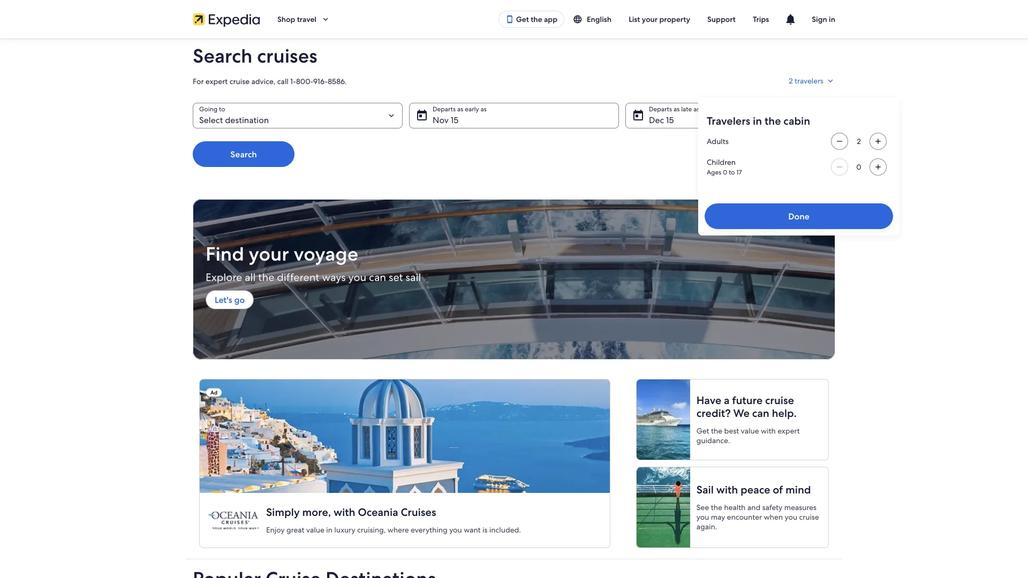 Task type: vqa. For each thing, say whether or not it's contained in the screenshot.
Las inside the The Palazzo At The Venetian Las Vegas Strip
no



Task type: describe. For each thing, give the bounding box(es) containing it.
nov 15
[[433, 114, 459, 126]]

dec 15
[[649, 114, 674, 126]]

travel
[[297, 14, 317, 24]]

support link
[[699, 10, 745, 29]]

children ages 0 to 17
[[707, 158, 743, 177]]

expert
[[206, 77, 228, 86]]

travelers in the cabin
[[707, 114, 811, 128]]

let's go
[[215, 294, 245, 306]]

all
[[245, 271, 256, 285]]

you
[[349, 271, 367, 285]]

nov 15 button
[[409, 103, 619, 129]]

sail
[[406, 271, 421, 285]]

for expert cruise advice, call 1-800-916-8586.
[[193, 77, 347, 86]]

15 for dec 15
[[667, 114, 674, 126]]

8586.
[[328, 77, 347, 86]]

in for travelers
[[753, 114, 763, 128]]

sign in button
[[804, 6, 845, 32]]

list your property
[[629, 14, 691, 24]]

call
[[277, 77, 289, 86]]

let's go link
[[206, 290, 254, 310]]

explore
[[206, 271, 242, 285]]

ways
[[322, 271, 346, 285]]

your for voyage
[[249, 241, 289, 267]]

trips link
[[745, 10, 778, 29]]

get the app
[[516, 14, 558, 24]]

english
[[587, 14, 612, 24]]

find
[[206, 241, 244, 267]]

main content containing search cruises
[[0, 39, 1029, 579]]

0
[[724, 168, 728, 177]]

travelers
[[795, 76, 824, 86]]

set
[[389, 271, 403, 285]]

your for property
[[642, 14, 658, 24]]

in for sign
[[830, 14, 836, 24]]

decrease children in room 1 image
[[834, 163, 847, 171]]

property
[[660, 14, 691, 24]]

different
[[277, 271, 320, 285]]

search for search cruises
[[193, 43, 253, 68]]

sign
[[813, 14, 828, 24]]

dec
[[649, 114, 665, 126]]

increase children in room 1 image
[[872, 163, 885, 171]]

trailing image
[[321, 14, 331, 24]]

for
[[193, 77, 204, 86]]

children
[[707, 158, 736, 167]]

17
[[737, 168, 743, 177]]

support
[[708, 14, 736, 24]]

communication center icon image
[[785, 13, 798, 26]]

app
[[544, 14, 558, 24]]

search button
[[193, 141, 295, 167]]

done button
[[705, 204, 894, 229]]



Task type: locate. For each thing, give the bounding box(es) containing it.
let's
[[215, 294, 232, 306]]

0 vertical spatial in
[[830, 14, 836, 24]]

1 15 from the left
[[451, 114, 459, 126]]

small image
[[573, 14, 583, 24]]

1-
[[291, 77, 296, 86]]

0 horizontal spatial 15
[[451, 114, 459, 126]]

1 vertical spatial the
[[765, 114, 782, 128]]

to
[[729, 168, 735, 177]]

medium image
[[826, 76, 836, 86]]

15 right nov
[[451, 114, 459, 126]]

the right the "all"
[[258, 271, 275, 285]]

2 15 from the left
[[667, 114, 674, 126]]

the right get
[[531, 14, 543, 24]]

english button
[[565, 10, 621, 29]]

download button title image
[[506, 15, 514, 24]]

search inside button
[[231, 149, 257, 160]]

15 for nov 15
[[451, 114, 459, 126]]

800-
[[296, 77, 313, 86]]

0 horizontal spatial your
[[249, 241, 289, 267]]

the
[[531, 14, 543, 24], [765, 114, 782, 128], [258, 271, 275, 285]]

trips
[[753, 14, 770, 24]]

cruises
[[257, 43, 318, 68]]

1 horizontal spatial your
[[642, 14, 658, 24]]

2 horizontal spatial the
[[765, 114, 782, 128]]

list your property link
[[621, 10, 699, 29]]

the left cabin
[[765, 114, 782, 128]]

1 horizontal spatial 15
[[667, 114, 674, 126]]

0 vertical spatial the
[[531, 14, 543, 24]]

sign in
[[813, 14, 836, 24]]

increase adults in room 1 image
[[872, 137, 885, 146]]

main content
[[0, 39, 1029, 579]]

ages
[[707, 168, 722, 177]]

your up the "all"
[[249, 241, 289, 267]]

1 horizontal spatial in
[[830, 14, 836, 24]]

go
[[234, 294, 245, 306]]

1 vertical spatial in
[[753, 114, 763, 128]]

15 right dec
[[667, 114, 674, 126]]

2 travelers
[[789, 76, 824, 86]]

shop travel
[[278, 14, 317, 24]]

15 inside button
[[667, 114, 674, 126]]

1 vertical spatial search
[[231, 149, 257, 160]]

done
[[789, 211, 810, 222]]

decrease adults in room 1 image
[[834, 137, 847, 146]]

15
[[451, 114, 459, 126], [667, 114, 674, 126]]

your
[[642, 14, 658, 24], [249, 241, 289, 267]]

2
[[789, 76, 793, 86]]

in
[[830, 14, 836, 24], [753, 114, 763, 128]]

0 horizontal spatial in
[[753, 114, 763, 128]]

your inside the find your voyage explore all the different ways you can set sail
[[249, 241, 289, 267]]

voyage
[[294, 241, 359, 267]]

get
[[516, 14, 529, 24]]

list
[[629, 14, 641, 24]]

advice,
[[252, 77, 276, 86]]

shop
[[278, 14, 295, 24]]

the inside the find your voyage explore all the different ways you can set sail
[[258, 271, 275, 285]]

2 vertical spatial the
[[258, 271, 275, 285]]

0 vertical spatial search
[[193, 43, 253, 68]]

cruise
[[230, 77, 250, 86]]

1 horizontal spatial the
[[531, 14, 543, 24]]

your right list
[[642, 14, 658, 24]]

shop travel button
[[269, 6, 339, 32]]

2 travelers button
[[789, 72, 836, 91]]

in inside dropdown button
[[830, 14, 836, 24]]

search cruises
[[193, 43, 318, 68]]

search for search
[[231, 149, 257, 160]]

can
[[369, 271, 386, 285]]

travelers
[[707, 114, 751, 128]]

in inside main content
[[753, 114, 763, 128]]

expedia logo image
[[193, 12, 260, 27]]

15 inside button
[[451, 114, 459, 126]]

in right the sign
[[830, 14, 836, 24]]

adults
[[707, 137, 729, 146]]

cabin
[[784, 114, 811, 128]]

search
[[193, 43, 253, 68], [231, 149, 257, 160]]

in right 'travelers'
[[753, 114, 763, 128]]

dec 15 button
[[626, 103, 836, 129]]

0 vertical spatial your
[[642, 14, 658, 24]]

get the app link
[[499, 11, 565, 28]]

nov
[[433, 114, 449, 126]]

1 vertical spatial your
[[249, 241, 289, 267]]

find your voyage explore all the different ways you can set sail
[[206, 241, 421, 285]]

916-
[[313, 77, 328, 86]]

0 horizontal spatial the
[[258, 271, 275, 285]]



